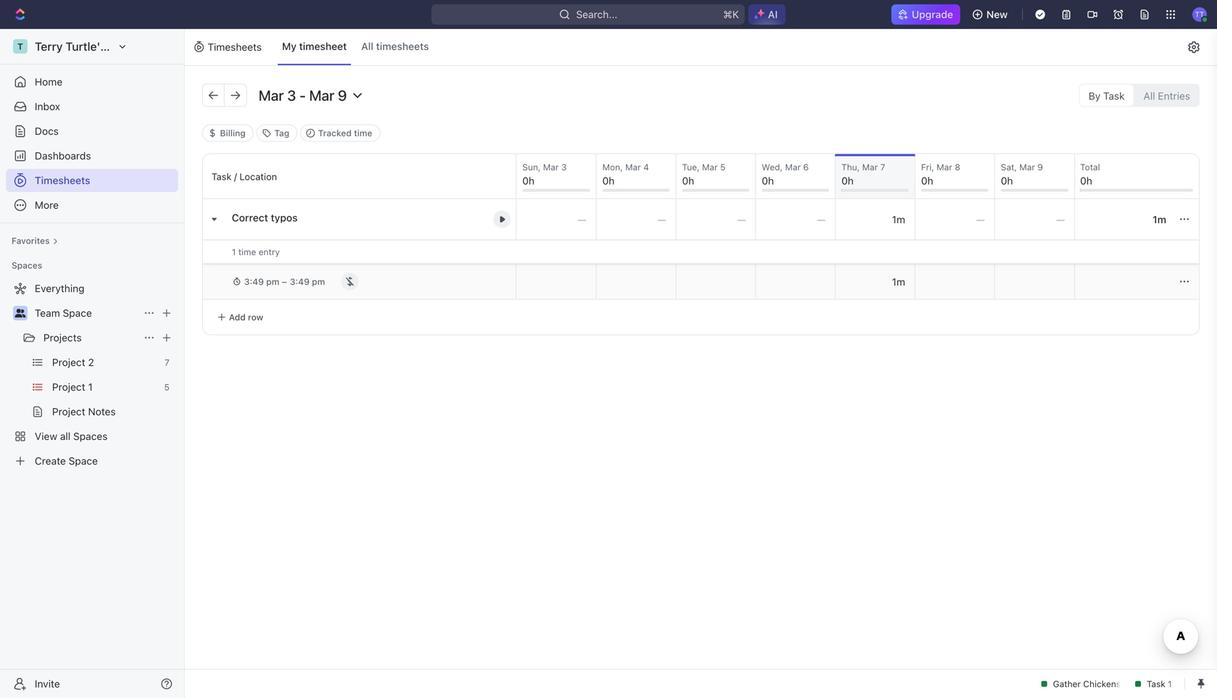 Task type: describe. For each thing, give the bounding box(es) containing it.
–
[[282, 277, 287, 287]]

space for team space
[[63, 307, 92, 319]]

terry
[[35, 40, 63, 53]]

5 inside sidebar navigation
[[164, 382, 170, 392]]

all
[[60, 430, 71, 442]]

mar for wed, mar 6 0h
[[786, 162, 801, 172]]

project for project 2
[[52, 356, 85, 368]]

0h inside total 0h
[[1081, 175, 1093, 187]]

task / location
[[212, 171, 277, 182]]

ai button
[[749, 4, 786, 25]]

6 — text field from the left
[[996, 199, 1075, 240]]

timesheets link
[[6, 169, 178, 192]]

docs
[[35, 125, 59, 137]]

create space link
[[6, 449, 175, 473]]

5 — text field from the left
[[916, 199, 995, 240]]

invite
[[35, 678, 60, 690]]

project for project notes
[[52, 406, 85, 418]]

/
[[234, 171, 237, 182]]

1 time entry
[[232, 247, 280, 257]]

by task
[[1089, 90, 1126, 102]]

3 — text field from the left
[[677, 199, 756, 240]]

project for project 1
[[52, 381, 85, 393]]

workspace
[[109, 40, 169, 53]]

tracked
[[318, 128, 352, 138]]

tracked time
[[316, 128, 373, 138]]

docs link
[[6, 120, 178, 143]]

timesheets inside sidebar navigation
[[35, 174, 90, 186]]

fri, mar 8 0h
[[922, 162, 961, 187]]

tree inside sidebar navigation
[[6, 277, 178, 473]]

sun, mar 3 0h
[[523, 162, 567, 187]]

1 vertical spatial task
[[212, 171, 232, 182]]

→
[[230, 87, 241, 103]]

4 — text field from the left
[[757, 199, 836, 240]]

2 pm from the left
[[312, 277, 325, 287]]

0h for sat, mar 9 0h
[[1002, 175, 1014, 187]]

tue, mar 5 0h
[[683, 162, 726, 187]]

tag
[[272, 128, 290, 138]]

3 inside sun, mar 3 0h
[[562, 162, 567, 172]]

team
[[35, 307, 60, 319]]

mar for mon, mar 4 0h
[[626, 162, 641, 172]]

entry
[[259, 247, 280, 257]]

upgrade
[[912, 8, 954, 20]]

favorites button
[[6, 232, 64, 249]]

my timesheet link
[[278, 29, 351, 65]]

inbox link
[[6, 95, 178, 118]]

all entries
[[1144, 90, 1191, 102]]

→ button
[[225, 84, 246, 106]]

team space link
[[35, 302, 138, 325]]

mar for thu, mar 7 0h
[[863, 162, 879, 172]]

5 inside 'tue, mar 5 0h'
[[721, 162, 726, 172]]

thu, mar 7 0h
[[842, 162, 886, 187]]

mon,
[[603, 162, 623, 172]]

0h for sun, mar 3 0h
[[523, 175, 535, 187]]

all timesheets
[[362, 40, 429, 52]]

2 3:49 from the left
[[290, 277, 310, 287]]

favorites
[[12, 236, 50, 246]]

wed, mar 6 0h
[[762, 162, 809, 187]]

user group image
[[15, 309, 26, 318]]

ai
[[769, 8, 778, 20]]

time for tracked
[[354, 128, 373, 138]]

task inside button
[[1104, 90, 1126, 102]]

by task button
[[1080, 84, 1135, 107]]

all for all timesheets
[[362, 40, 374, 52]]

by
[[1089, 90, 1101, 102]]

sidebar navigation
[[0, 29, 188, 698]]

everything
[[35, 282, 85, 294]]

billing
[[218, 128, 246, 138]]

mar left -
[[259, 87, 284, 104]]

project 2 link
[[52, 351, 159, 374]]

0h for wed, mar 6 0h
[[762, 175, 774, 187]]

timesheet
[[299, 40, 347, 52]]

projects link
[[43, 326, 138, 349]]

home
[[35, 76, 63, 88]]

4
[[644, 162, 649, 172]]

1 horizontal spatial 1
[[232, 247, 236, 257]]

sat, mar 9 0h
[[1002, 162, 1044, 187]]

9 inside sat, mar 9 0h
[[1038, 162, 1044, 172]]

correct
[[232, 212, 268, 224]]

mon, mar 4 0h
[[603, 162, 649, 187]]

search...
[[577, 8, 618, 20]]

all entries button
[[1135, 84, 1201, 107]]

new button
[[967, 3, 1017, 26]]

← button
[[203, 84, 225, 106]]

project notes link
[[52, 400, 175, 423]]

7 inside sidebar navigation
[[165, 357, 170, 368]]

view all spaces
[[35, 430, 108, 442]]

add
[[229, 312, 246, 322]]



Task type: vqa. For each thing, say whether or not it's contained in the screenshot.
the top Integrations
no



Task type: locate. For each thing, give the bounding box(es) containing it.
0h inside thu, mar 7 0h
[[842, 175, 854, 187]]

0 horizontal spatial timesheets
[[35, 174, 90, 186]]

billing button
[[202, 124, 254, 142]]

spaces down favorites
[[12, 260, 42, 270]]

5 0h from the left
[[842, 175, 854, 187]]

time right "tracked"
[[354, 128, 373, 138]]

upgrade link
[[892, 4, 961, 25]]

1 vertical spatial 3
[[562, 162, 567, 172]]

1 horizontal spatial 9
[[1038, 162, 1044, 172]]

0h down sat,
[[1002, 175, 1014, 187]]

correct typos
[[232, 212, 298, 224]]

0 vertical spatial 7
[[881, 162, 886, 172]]

mar inside sat, mar 9 0h
[[1020, 162, 1036, 172]]

0h for thu, mar 7 0h
[[842, 175, 854, 187]]

1 vertical spatial all
[[1144, 90, 1156, 102]]

1 vertical spatial 1
[[88, 381, 93, 393]]

tag button
[[257, 124, 298, 142]]

0 horizontal spatial 9
[[338, 87, 347, 104]]

t
[[17, 41, 23, 51]]

mar for sat, mar 9 0h
[[1020, 162, 1036, 172]]

3 project from the top
[[52, 406, 85, 418]]

mar for fri, mar 8 0h
[[937, 162, 953, 172]]

terry turtle's workspace
[[35, 40, 169, 53]]

1 vertical spatial space
[[69, 455, 98, 467]]

project 1 link
[[52, 376, 158, 399]]

mar for sun, mar 3 0h
[[543, 162, 559, 172]]

task
[[1104, 90, 1126, 102], [212, 171, 232, 182]]

tt
[[1196, 10, 1205, 18]]

create space
[[35, 455, 98, 467]]

1 3:49 from the left
[[244, 277, 264, 287]]

space down the view all spaces link
[[69, 455, 98, 467]]

0 vertical spatial 1
[[232, 247, 236, 257]]

0 vertical spatial space
[[63, 307, 92, 319]]

1 vertical spatial 9
[[1038, 162, 1044, 172]]

7 inside thu, mar 7 0h
[[881, 162, 886, 172]]

7 right project 2 'link'
[[165, 357, 170, 368]]

3 left -
[[287, 87, 296, 104]]

0 vertical spatial 3
[[287, 87, 296, 104]]

1 horizontal spatial 3:49
[[290, 277, 310, 287]]

task left the /
[[212, 171, 232, 182]]

0h down tue,
[[683, 175, 695, 187]]

mar 3 - mar 9
[[259, 87, 351, 104]]

2 vertical spatial project
[[52, 406, 85, 418]]

mar inside 'tue, mar 5 0h'
[[703, 162, 718, 172]]

view all spaces link
[[6, 425, 175, 448]]

all left entries
[[1144, 90, 1156, 102]]

project left 2 in the bottom left of the page
[[52, 356, 85, 368]]

2
[[88, 356, 94, 368]]

everything link
[[6, 277, 175, 300]]

9
[[338, 87, 347, 104], [1038, 162, 1044, 172]]

— text field
[[836, 199, 915, 240], [1075, 199, 1177, 240], [836, 264, 915, 299]]

— text field down sun, mar 3 0h at the top left of page
[[517, 199, 596, 240]]

0h inside fri, mar 8 0h
[[922, 175, 934, 187]]

0 horizontal spatial 5
[[164, 382, 170, 392]]

space
[[63, 307, 92, 319], [69, 455, 98, 467]]

total 0h
[[1081, 162, 1101, 187]]

spaces up create space link
[[73, 430, 108, 442]]

←
[[208, 87, 219, 103]]

0 horizontal spatial 3
[[287, 87, 296, 104]]

0 vertical spatial spaces
[[12, 260, 42, 270]]

all for all entries
[[1144, 90, 1156, 102]]

typos
[[271, 212, 298, 224]]

0h for fri, mar 8 0h
[[922, 175, 934, 187]]

1 horizontal spatial spaces
[[73, 430, 108, 442]]

timesheets up "→" button
[[208, 41, 262, 53]]

0 vertical spatial 9
[[338, 87, 347, 104]]

mar right 'thu,'
[[863, 162, 879, 172]]

time left 'entry' on the left top of page
[[238, 247, 256, 257]]

project inside 'link'
[[52, 356, 85, 368]]

tue,
[[683, 162, 700, 172]]

1 left 'entry' on the left top of page
[[232, 247, 236, 257]]

0h for tue, mar 5 0h
[[683, 175, 695, 187]]

0h down "sun,"
[[523, 175, 535, 187]]

0h inside wed, mar 6 0h
[[762, 175, 774, 187]]

1 0h from the left
[[523, 175, 535, 187]]

1 down 2 in the bottom left of the page
[[88, 381, 93, 393]]

turtle's
[[66, 40, 106, 53]]

3:49 right the –
[[290, 277, 310, 287]]

1 horizontal spatial all
[[1144, 90, 1156, 102]]

9 right sat,
[[1038, 162, 1044, 172]]

1 vertical spatial spaces
[[73, 430, 108, 442]]

project up the view all spaces
[[52, 406, 85, 418]]

new
[[987, 8, 1008, 20]]

wed,
[[762, 162, 783, 172]]

mar inside sun, mar 3 0h
[[543, 162, 559, 172]]

project 1
[[52, 381, 93, 393]]

mar right sat,
[[1020, 162, 1036, 172]]

mar 3 - mar 9 button
[[253, 83, 371, 107]]

— text field down fri, mar 8 0h
[[916, 199, 995, 240]]

0 vertical spatial timesheets
[[208, 41, 262, 53]]

time
[[354, 128, 373, 138], [238, 247, 256, 257]]

more button
[[6, 194, 178, 217]]

0 vertical spatial 5
[[721, 162, 726, 172]]

timesheets
[[376, 40, 429, 52]]

tree
[[6, 277, 178, 473]]

timesheets
[[208, 41, 262, 53], [35, 174, 90, 186]]

1 horizontal spatial pm
[[312, 277, 325, 287]]

1 horizontal spatial timesheets
[[208, 41, 262, 53]]

mar inside wed, mar 6 0h
[[786, 162, 801, 172]]

1 vertical spatial timesheets
[[35, 174, 90, 186]]

team space
[[35, 307, 92, 319]]

project down project 2
[[52, 381, 85, 393]]

mar left 8 at the right top of page
[[937, 162, 953, 172]]

my timesheet
[[282, 40, 347, 52]]

— text field
[[517, 199, 596, 240], [597, 199, 676, 240], [677, 199, 756, 240], [757, 199, 836, 240], [916, 199, 995, 240], [996, 199, 1075, 240]]

all
[[362, 40, 374, 52], [1144, 90, 1156, 102]]

notes
[[88, 406, 116, 418]]

dashboards link
[[6, 144, 178, 167]]

home link
[[6, 70, 178, 94]]

0h down 'thu,'
[[842, 175, 854, 187]]

mar right tue,
[[703, 162, 718, 172]]

0h down fri,
[[922, 175, 934, 187]]

more
[[35, 199, 59, 211]]

row
[[248, 312, 263, 322]]

2 project from the top
[[52, 381, 85, 393]]

time inside dropdown button
[[354, 128, 373, 138]]

all left timesheets
[[362, 40, 374, 52]]

3
[[287, 87, 296, 104], [562, 162, 567, 172]]

5 up project notes link
[[164, 382, 170, 392]]

spaces
[[12, 260, 42, 270], [73, 430, 108, 442]]

— text field down wed, mar 6 0h
[[757, 199, 836, 240]]

3 inside dropdown button
[[287, 87, 296, 104]]

1 horizontal spatial 5
[[721, 162, 726, 172]]

— text field down 'tue, mar 5 0h' at the top right of page
[[677, 199, 756, 240]]

0 vertical spatial time
[[354, 128, 373, 138]]

space for create space
[[69, 455, 98, 467]]

0 horizontal spatial pm
[[266, 277, 280, 287]]

tree containing everything
[[6, 277, 178, 473]]

1 vertical spatial 5
[[164, 382, 170, 392]]

0 vertical spatial project
[[52, 356, 85, 368]]

space down the everything link in the top left of the page
[[63, 307, 92, 319]]

total
[[1081, 162, 1101, 172]]

location
[[240, 171, 277, 182]]

0h inside 'tue, mar 5 0h'
[[683, 175, 695, 187]]

create
[[35, 455, 66, 467]]

view
[[35, 430, 57, 442]]

mar
[[259, 87, 284, 104], [309, 87, 335, 104], [543, 162, 559, 172], [626, 162, 641, 172], [703, 162, 718, 172], [786, 162, 801, 172], [863, 162, 879, 172], [937, 162, 953, 172], [1020, 162, 1036, 172]]

1 project from the top
[[52, 356, 85, 368]]

my
[[282, 40, 297, 52]]

mar left 6
[[786, 162, 801, 172]]

dashboards
[[35, 150, 91, 162]]

— text field down sat, mar 9 0h
[[996, 199, 1075, 240]]

1 horizontal spatial task
[[1104, 90, 1126, 102]]

5 right tue,
[[721, 162, 726, 172]]

0h inside sat, mar 9 0h
[[1002, 175, 1014, 187]]

1 vertical spatial 7
[[165, 357, 170, 368]]

0 horizontal spatial task
[[212, 171, 232, 182]]

— text field down mon, mar 4 0h
[[597, 199, 676, 240]]

1 vertical spatial project
[[52, 381, 85, 393]]

4 0h from the left
[[762, 175, 774, 187]]

fri,
[[922, 162, 935, 172]]

0h
[[523, 175, 535, 187], [603, 175, 615, 187], [683, 175, 695, 187], [762, 175, 774, 187], [842, 175, 854, 187], [922, 175, 934, 187], [1002, 175, 1014, 187], [1081, 175, 1093, 187]]

2 0h from the left
[[603, 175, 615, 187]]

project notes
[[52, 406, 116, 418]]

0h down wed,
[[762, 175, 774, 187]]

mar for tue, mar 5 0h
[[703, 162, 718, 172]]

0 vertical spatial task
[[1104, 90, 1126, 102]]

3:49 pm – 3:49 pm
[[244, 277, 325, 287]]

1 — text field from the left
[[517, 199, 596, 240]]

0 horizontal spatial 1
[[88, 381, 93, 393]]

1 pm from the left
[[266, 277, 280, 287]]

task right by
[[1104, 90, 1126, 102]]

⌘k
[[724, 8, 740, 20]]

8 0h from the left
[[1081, 175, 1093, 187]]

7 0h from the left
[[1002, 175, 1014, 187]]

0h for mon, mar 4 0h
[[603, 175, 615, 187]]

sat,
[[1002, 162, 1018, 172]]

0h inside sun, mar 3 0h
[[523, 175, 535, 187]]

timesheets down dashboards
[[35, 174, 90, 186]]

thu,
[[842, 162, 860, 172]]

1 vertical spatial time
[[238, 247, 256, 257]]

7
[[881, 162, 886, 172], [165, 357, 170, 368]]

0 horizontal spatial spaces
[[12, 260, 42, 270]]

6
[[804, 162, 809, 172]]

sun,
[[523, 162, 541, 172]]

pm left the –
[[266, 277, 280, 287]]

mar left 4
[[626, 162, 641, 172]]

entries
[[1159, 90, 1191, 102]]

0h inside mon, mar 4 0h
[[603, 175, 615, 187]]

-
[[300, 87, 306, 104]]

0 horizontal spatial time
[[238, 247, 256, 257]]

3:49 down 1 time entry
[[244, 277, 264, 287]]

mar inside thu, mar 7 0h
[[863, 162, 879, 172]]

add row
[[229, 312, 263, 322]]

2 — text field from the left
[[597, 199, 676, 240]]

3 right "sun,"
[[562, 162, 567, 172]]

mar right "sun,"
[[543, 162, 559, 172]]

all inside button
[[1144, 90, 1156, 102]]

time for 1
[[238, 247, 256, 257]]

9 inside dropdown button
[[338, 87, 347, 104]]

0h down mon,
[[603, 175, 615, 187]]

mar inside fri, mar 8 0h
[[937, 162, 953, 172]]

add row button
[[212, 308, 269, 326]]

1 horizontal spatial 3
[[562, 162, 567, 172]]

mar right -
[[309, 87, 335, 104]]

mar inside mon, mar 4 0h
[[626, 162, 641, 172]]

pm right the –
[[312, 277, 325, 287]]

3 0h from the left
[[683, 175, 695, 187]]

7 right 'thu,'
[[881, 162, 886, 172]]

tt button
[[1189, 3, 1212, 26]]

1 horizontal spatial time
[[354, 128, 373, 138]]

terry turtle's workspace, , element
[[13, 39, 28, 54]]

project 2
[[52, 356, 94, 368]]

6 0h from the left
[[922, 175, 934, 187]]

9 up tracked time
[[338, 87, 347, 104]]

0 horizontal spatial all
[[362, 40, 374, 52]]

1 horizontal spatial 7
[[881, 162, 886, 172]]

0 vertical spatial all
[[362, 40, 374, 52]]

0 horizontal spatial 7
[[165, 357, 170, 368]]

0 horizontal spatial 3:49
[[244, 277, 264, 287]]

0h down total
[[1081, 175, 1093, 187]]

1 inside sidebar navigation
[[88, 381, 93, 393]]



